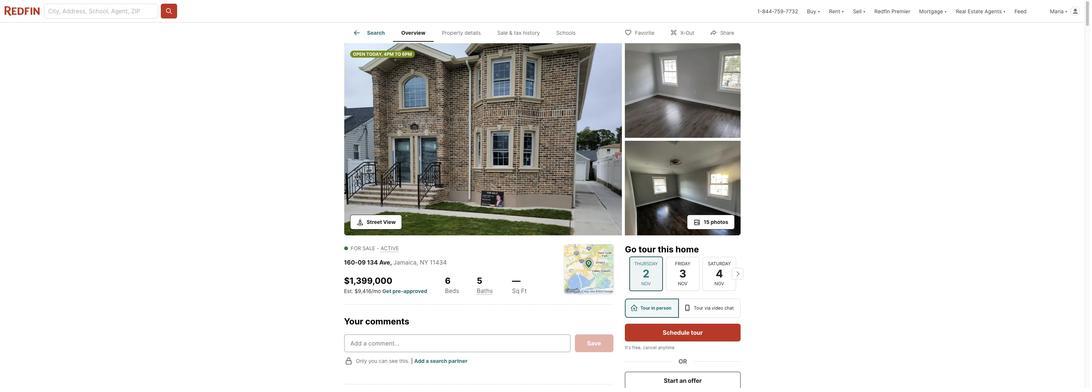 Task type: describe. For each thing, give the bounding box(es) containing it.
160-
[[344, 259, 358, 266]]

est.
[[344, 288, 353, 294]]

4
[[716, 267, 723, 280]]

rent ▾ button
[[825, 0, 849, 22]]

favorite
[[635, 29, 655, 36]]

tour in person
[[641, 306, 672, 311]]

start
[[664, 377, 678, 385]]

4pm
[[384, 51, 394, 57]]

| add a search partner
[[411, 358, 468, 364]]

your comments
[[344, 317, 410, 327]]

approved
[[404, 288, 428, 294]]

maria
[[1051, 8, 1064, 14]]

thursday
[[635, 261, 658, 267]]

nov for 3
[[678, 281, 688, 287]]

person
[[657, 306, 672, 311]]

add
[[415, 358, 425, 364]]

a
[[426, 358, 429, 364]]

buy ▾ button
[[803, 0, 825, 22]]

ave
[[379, 259, 390, 266]]

feed
[[1015, 8, 1027, 14]]

active
[[381, 245, 399, 252]]

x-
[[681, 29, 686, 36]]

$9,416
[[355, 288, 372, 294]]

sale
[[363, 245, 376, 252]]

6pm
[[402, 51, 412, 57]]

City, Address, School, Agent, ZIP search field
[[44, 4, 158, 19]]

estate
[[968, 8, 984, 14]]

for sale - active
[[351, 245, 399, 252]]

saturday
[[708, 261, 731, 267]]

sale
[[498, 30, 508, 36]]

next image
[[732, 268, 744, 280]]

tour for schedule
[[691, 329, 703, 337]]

today,
[[367, 51, 383, 57]]

$1,399,000 est. $9,416 /mo get pre-approved
[[344, 276, 428, 294]]

cancel
[[643, 345, 657, 351]]

for
[[351, 245, 361, 252]]

2
[[643, 267, 650, 280]]

can
[[379, 358, 388, 364]]

▾ for mortgage ▾
[[945, 8, 948, 14]]

buy ▾
[[808, 8, 821, 14]]

sell ▾
[[853, 8, 866, 14]]

it's free, cancel anytime
[[625, 345, 675, 351]]

▾ for sell ▾
[[864, 8, 866, 14]]

property details tab
[[434, 24, 489, 42]]

11434
[[430, 259, 447, 266]]

history
[[523, 30, 540, 36]]

save button
[[575, 335, 614, 352]]

schools tab
[[548, 24, 584, 42]]

get pre-approved link
[[383, 288, 428, 294]]

tour for go
[[639, 245, 656, 255]]

overview tab
[[393, 24, 434, 42]]

search
[[430, 358, 448, 364]]

Add a comment... text field
[[351, 339, 565, 348]]

feed button
[[1011, 0, 1046, 22]]

partner
[[449, 358, 468, 364]]

$1,399,000
[[344, 276, 393, 286]]

134
[[367, 259, 378, 266]]

5
[[477, 276, 483, 286]]

comments
[[365, 317, 410, 327]]

this
[[658, 245, 674, 255]]

submit search image
[[165, 7, 173, 15]]

redfin
[[875, 8, 891, 14]]

search
[[367, 30, 385, 36]]

nov for 4
[[715, 281, 724, 287]]

mortgage ▾
[[920, 8, 948, 14]]

tour via video chat option
[[679, 299, 741, 318]]

6 beds
[[445, 276, 459, 295]]

street view
[[367, 219, 396, 225]]

&
[[510, 30, 513, 36]]

property details
[[442, 30, 481, 36]]

/mo
[[372, 288, 381, 294]]

to
[[395, 51, 401, 57]]

see
[[389, 358, 398, 364]]

home
[[676, 245, 699, 255]]

redfin premier
[[875, 8, 911, 14]]

free,
[[632, 345, 642, 351]]

list box containing tour in person
[[625, 299, 741, 318]]

5 baths
[[477, 276, 493, 295]]

map entry image
[[564, 245, 614, 294]]

—
[[512, 276, 521, 286]]

rent ▾
[[830, 8, 845, 14]]

real estate agents ▾
[[956, 8, 1006, 14]]

photos
[[711, 219, 729, 225]]

buy
[[808, 8, 817, 14]]



Task type: vqa. For each thing, say whether or not it's contained in the screenshot.
the rightmost the New
no



Task type: locate. For each thing, give the bounding box(es) containing it.
▾ inside dropdown button
[[1004, 8, 1006, 14]]

pre-
[[393, 288, 404, 294]]

sale & tax history
[[498, 30, 540, 36]]

schedule
[[663, 329, 690, 337]]

, left ny
[[417, 259, 418, 266]]

baths link
[[477, 287, 493, 295]]

1 ▾ from the left
[[818, 8, 821, 14]]

via
[[705, 306, 711, 311]]

09
[[358, 259, 366, 266]]

nov for 2
[[642, 281, 651, 287]]

1 tour from the left
[[641, 306, 650, 311]]

▾ right buy
[[818, 8, 821, 14]]

x-out
[[681, 29, 695, 36]]

open today, 4pm to 6pm link
[[344, 43, 622, 237]]

sell
[[853, 8, 862, 14]]

3 nov from the left
[[715, 281, 724, 287]]

1 horizontal spatial tour
[[694, 306, 704, 311]]

1 vertical spatial tour
[[691, 329, 703, 337]]

tour in person option
[[625, 299, 679, 318]]

▾ right 'agents' on the top right
[[1004, 8, 1006, 14]]

sale & tax history tab
[[489, 24, 548, 42]]

schedule tour button
[[625, 324, 741, 342]]

nov down "3"
[[678, 281, 688, 287]]

15 photos button
[[688, 215, 735, 230]]

nov down 4
[[715, 281, 724, 287]]

jamaica
[[394, 259, 417, 266]]

tour left in
[[641, 306, 650, 311]]

real estate agents ▾ button
[[952, 0, 1011, 22]]

get
[[383, 288, 392, 294]]

nov down the 2
[[642, 281, 651, 287]]

friday
[[675, 261, 691, 267]]

active link
[[381, 245, 399, 252]]

1-
[[758, 8, 763, 14]]

▾ for maria ▾
[[1066, 8, 1068, 14]]

160-09 134 ave, jamaica, ny 11434 image
[[344, 43, 622, 236], [625, 43, 741, 138], [625, 141, 741, 236]]

beds
[[445, 287, 459, 295]]

3 ▾ from the left
[[864, 8, 866, 14]]

baths
[[477, 287, 493, 295]]

2 ▾ from the left
[[842, 8, 845, 14]]

in
[[652, 306, 655, 311]]

tour left via
[[694, 306, 704, 311]]

tour via video chat
[[694, 306, 734, 311]]

▾ for buy ▾
[[818, 8, 821, 14]]

3
[[680, 267, 687, 280]]

sell ▾ button
[[853, 0, 866, 22]]

real estate agents ▾ link
[[956, 0, 1006, 22]]

tab list
[[344, 23, 590, 42]]

tour for tour via video chat
[[694, 306, 704, 311]]

15 photos
[[704, 219, 729, 225]]

nov inside thursday 2 nov
[[642, 281, 651, 287]]

favorite button
[[619, 25, 661, 40]]

details
[[465, 30, 481, 36]]

0 horizontal spatial tour
[[641, 306, 650, 311]]

rent
[[830, 8, 841, 14]]

, left jamaica
[[390, 259, 392, 266]]

▾ for rent ▾
[[842, 8, 845, 14]]

buy ▾ button
[[808, 0, 821, 22]]

list box
[[625, 299, 741, 318]]

2 , from the left
[[417, 259, 418, 266]]

0 vertical spatial tour
[[639, 245, 656, 255]]

tour right schedule
[[691, 329, 703, 337]]

only you can see this.
[[356, 358, 410, 364]]

tour inside button
[[691, 329, 703, 337]]

share
[[721, 29, 735, 36]]

tour up thursday
[[639, 245, 656, 255]]

▾ right 'sell'
[[864, 8, 866, 14]]

▾ right mortgage at right top
[[945, 8, 948, 14]]

2 tour from the left
[[694, 306, 704, 311]]

1 nov from the left
[[642, 281, 651, 287]]

2 nov from the left
[[678, 281, 688, 287]]

friday 3 nov
[[675, 261, 691, 287]]

0 horizontal spatial tour
[[639, 245, 656, 255]]

▾ right maria
[[1066, 8, 1068, 14]]

2 horizontal spatial nov
[[715, 281, 724, 287]]

schedule tour
[[663, 329, 703, 337]]

tour inside option
[[641, 306, 650, 311]]

rent ▾ button
[[830, 0, 845, 22]]

saturday 4 nov
[[708, 261, 731, 287]]

out
[[686, 29, 695, 36]]

▾ right rent
[[842, 8, 845, 14]]

1 horizontal spatial ,
[[417, 259, 418, 266]]

6 ▾ from the left
[[1066, 8, 1068, 14]]

real
[[956, 8, 967, 14]]

premier
[[892, 8, 911, 14]]

street view button
[[350, 215, 402, 230]]

4 ▾ from the left
[[945, 8, 948, 14]]

None button
[[630, 257, 663, 292], [666, 257, 700, 291], [703, 257, 737, 291], [630, 257, 663, 292], [666, 257, 700, 291], [703, 257, 737, 291]]

agents
[[985, 8, 1003, 14]]

0 horizontal spatial ,
[[390, 259, 392, 266]]

tax
[[514, 30, 522, 36]]

sell ▾ button
[[849, 0, 871, 22]]

0 horizontal spatial nov
[[642, 281, 651, 287]]

nov inside friday 3 nov
[[678, 281, 688, 287]]

5 ▾ from the left
[[1004, 8, 1006, 14]]

1 , from the left
[[390, 259, 392, 266]]

video
[[712, 306, 724, 311]]

1 horizontal spatial nov
[[678, 281, 688, 287]]

,
[[390, 259, 392, 266], [417, 259, 418, 266]]

your
[[344, 317, 363, 327]]

tour for tour in person
[[641, 306, 650, 311]]

sq
[[512, 287, 520, 295]]

schools
[[557, 30, 576, 36]]

x-out button
[[664, 25, 701, 40]]

ft
[[521, 287, 527, 295]]

street
[[367, 219, 382, 225]]

open
[[353, 51, 366, 57]]

tab list containing search
[[344, 23, 590, 42]]

chat
[[725, 306, 734, 311]]

mortgage
[[920, 8, 944, 14]]

redfin premier button
[[871, 0, 915, 22]]

property
[[442, 30, 463, 36]]

tour inside tour via video chat option
[[694, 306, 704, 311]]

add a search partner button
[[415, 358, 468, 364]]

view
[[383, 219, 396, 225]]

1-844-759-7732
[[758, 8, 799, 14]]

mortgage ▾ button
[[915, 0, 952, 22]]

offer
[[688, 377, 702, 385]]

6
[[445, 276, 451, 286]]

nov inside saturday 4 nov
[[715, 281, 724, 287]]

open today, 4pm to 6pm
[[353, 51, 412, 57]]

or
[[679, 358, 687, 366]]

go
[[625, 245, 637, 255]]

1-844-759-7732 link
[[758, 8, 799, 14]]

an
[[680, 377, 687, 385]]

1 horizontal spatial tour
[[691, 329, 703, 337]]



